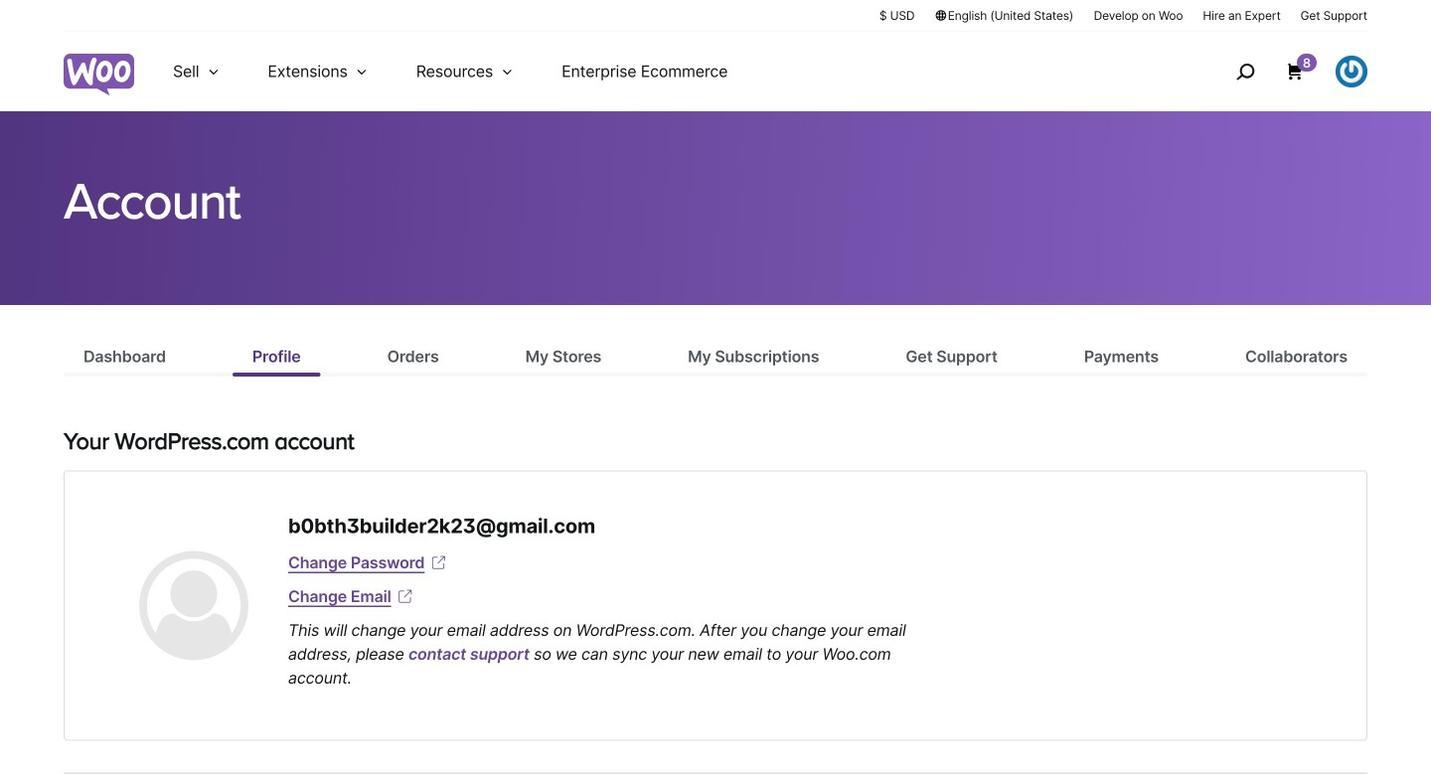 Task type: describe. For each thing, give the bounding box(es) containing it.
service navigation menu element
[[1194, 39, 1368, 104]]

open account menu image
[[1337, 56, 1368, 88]]

external link image
[[429, 553, 449, 573]]

external link image
[[395, 587, 415, 607]]



Task type: locate. For each thing, give the bounding box(es) containing it.
search image
[[1230, 56, 1262, 88]]

gravatar image image
[[139, 551, 249, 661]]



Task type: vqa. For each thing, say whether or not it's contained in the screenshot.
better
no



